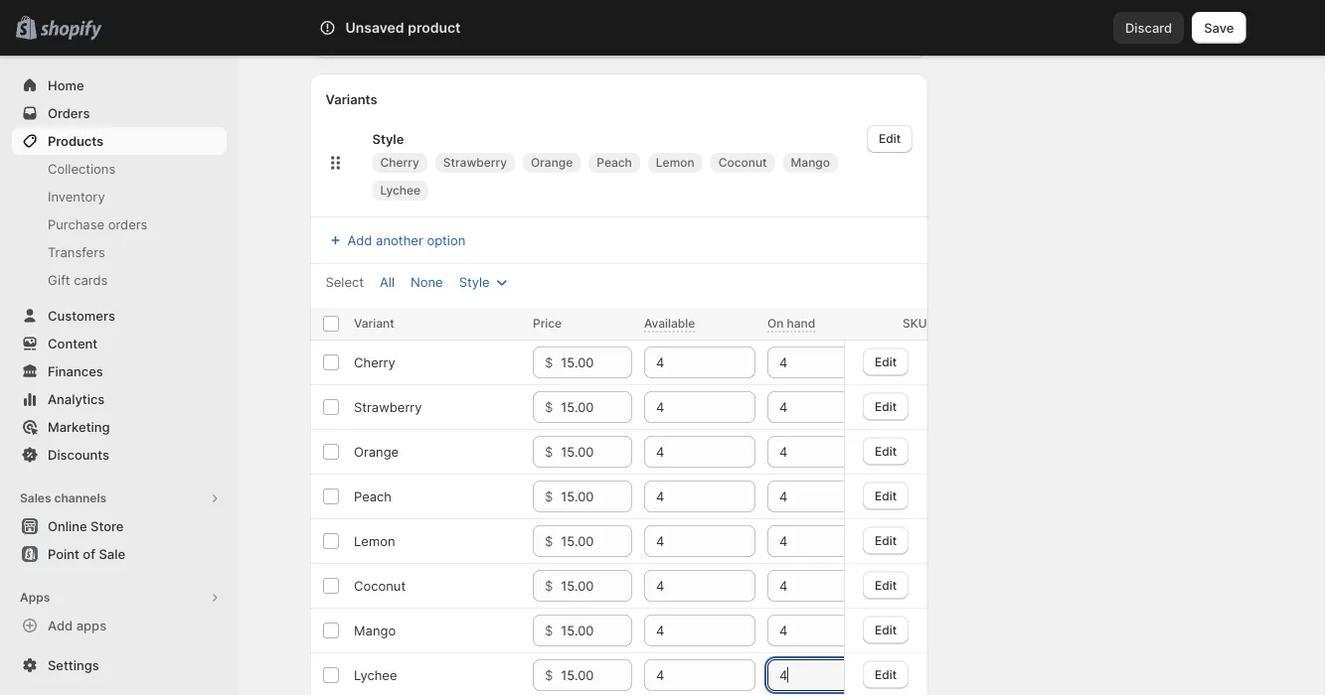 Task type: vqa. For each thing, say whether or not it's contained in the screenshot.
THE DISCOUNTS link
yes



Task type: locate. For each thing, give the bounding box(es) containing it.
edit button for mango
[[863, 617, 909, 644]]

0 vertical spatial style
[[372, 131, 404, 147]]

content
[[48, 336, 98, 351]]

strawberry up option
[[443, 156, 507, 170]]

information
[[431, 27, 500, 42]]

sku
[[902, 317, 927, 331]]

2 options element from the top
[[353, 400, 422, 415]]

online store link
[[12, 513, 227, 541]]

8 $ text field from the top
[[561, 660, 632, 692]]

3 $ from the top
[[544, 444, 553, 460]]

1 vertical spatial cherry
[[353, 355, 395, 370]]

6 $ from the top
[[544, 579, 553, 594]]

channels
[[54, 492, 107, 506]]

1 vertical spatial add
[[347, 233, 372, 248]]

1 horizontal spatial style
[[459, 274, 490, 290]]

2 $ from the top
[[544, 400, 553, 415]]

none
[[411, 274, 443, 290]]

store
[[91, 519, 124, 534]]

add for add another option
[[347, 233, 372, 248]]

edit for mango
[[875, 623, 897, 638]]

4 options element from the top
[[353, 489, 391, 505]]

$
[[544, 355, 553, 370], [544, 400, 553, 415], [544, 444, 553, 460], [544, 489, 553, 505], [544, 534, 553, 549], [544, 579, 553, 594], [544, 623, 553, 639], [544, 668, 553, 684]]

3 edit button from the top
[[863, 438, 909, 466]]

1 vertical spatial peach
[[353, 489, 391, 505]]

add customs information button
[[314, 21, 925, 49]]

apps
[[76, 618, 106, 634]]

7 edit button from the top
[[863, 617, 909, 644]]

unsaved
[[345, 19, 404, 36]]

0 vertical spatial orange
[[531, 156, 573, 170]]

3 options element from the top
[[353, 444, 398, 460]]

edit button
[[863, 348, 909, 376], [863, 393, 909, 421], [863, 438, 909, 466], [863, 482, 909, 510], [863, 527, 909, 555], [863, 572, 909, 600], [863, 617, 909, 644], [863, 661, 909, 689]]

options element containing lemon
[[353, 534, 395, 549]]

0 horizontal spatial mango
[[353, 623, 395, 639]]

add inside button
[[347, 233, 372, 248]]

add left the another
[[347, 233, 372, 248]]

add apps button
[[12, 612, 227, 640]]

1 vertical spatial mango
[[353, 623, 395, 639]]

5 edit button from the top
[[863, 527, 909, 555]]

search button
[[374, 12, 951, 44]]

save button
[[1192, 12, 1246, 44]]

3 $ text field from the top
[[561, 436, 632, 468]]

finances
[[48, 364, 103, 379]]

cherry down variant
[[353, 355, 395, 370]]

7 $ text field from the top
[[561, 615, 632, 647]]

edit for orange
[[875, 444, 897, 459]]

product
[[408, 19, 461, 36]]

cherry up the another
[[380, 156, 419, 170]]

products link
[[12, 127, 227, 155]]

analytics link
[[12, 386, 227, 414]]

edit
[[879, 132, 901, 146], [875, 355, 897, 369], [875, 399, 897, 414], [875, 444, 897, 459], [875, 489, 897, 503], [875, 534, 897, 548], [875, 578, 897, 593], [875, 623, 897, 638], [875, 668, 897, 682]]

style down variants on the top of page
[[372, 131, 404, 147]]

add for add apps
[[48, 618, 73, 634]]

analytics
[[48, 392, 105, 407]]

5 $ from the top
[[544, 534, 553, 549]]

gift cards link
[[12, 266, 227, 294]]

0 horizontal spatial strawberry
[[353, 400, 422, 415]]

1 horizontal spatial mango
[[791, 156, 830, 170]]

$ text field
[[561, 347, 632, 379], [561, 392, 632, 424], [561, 436, 632, 468], [561, 481, 632, 513], [561, 526, 632, 558], [561, 571, 632, 602], [561, 615, 632, 647], [561, 660, 632, 692]]

add inside button
[[48, 618, 73, 634]]

style
[[372, 131, 404, 147], [459, 274, 490, 290]]

mango
[[791, 156, 830, 170], [353, 623, 395, 639]]

None number field
[[644, 347, 725, 379], [767, 347, 849, 379], [644, 392, 725, 424], [767, 392, 849, 424], [644, 436, 725, 468], [767, 436, 849, 468], [644, 481, 725, 513], [767, 481, 849, 513], [644, 526, 725, 558], [767, 526, 849, 558], [644, 571, 725, 602], [767, 571, 849, 602], [644, 615, 725, 647], [767, 615, 849, 647], [644, 660, 725, 692], [767, 660, 849, 692], [644, 347, 725, 379], [767, 347, 849, 379], [644, 392, 725, 424], [767, 392, 849, 424], [644, 436, 725, 468], [767, 436, 849, 468], [644, 481, 725, 513], [767, 481, 849, 513], [644, 526, 725, 558], [767, 526, 849, 558], [644, 571, 725, 602], [767, 571, 849, 602], [644, 615, 725, 647], [767, 615, 849, 647], [644, 660, 725, 692], [767, 660, 849, 692]]

2 edit button from the top
[[863, 393, 909, 421]]

all
[[380, 274, 395, 290]]

1 vertical spatial style
[[459, 274, 490, 290]]

add left apps
[[48, 618, 73, 634]]

cherry
[[380, 156, 419, 170], [353, 355, 395, 370]]

add another option button
[[314, 227, 477, 255]]

home
[[48, 78, 84, 93]]

1 horizontal spatial peach
[[597, 156, 632, 170]]

1 vertical spatial lemon
[[353, 534, 395, 549]]

8 options element from the top
[[353, 668, 397, 684]]

save
[[1204, 20, 1234, 35]]

edit button for lemon
[[863, 527, 909, 555]]

options element containing lychee
[[353, 668, 397, 684]]

lychee
[[380, 183, 421, 198], [353, 668, 397, 684]]

lemon
[[656, 156, 695, 170], [353, 534, 395, 549]]

apps
[[20, 591, 50, 605]]

orange
[[531, 156, 573, 170], [353, 444, 398, 460]]

6 edit button from the top
[[863, 572, 909, 600]]

edit button
[[867, 125, 913, 153]]

customers link
[[12, 302, 227, 330]]

all button
[[368, 268, 407, 296]]

discard
[[1125, 20, 1172, 35]]

0 vertical spatial add
[[347, 27, 372, 42]]

1 horizontal spatial coconut
[[718, 156, 767, 170]]

1 edit button from the top
[[863, 348, 909, 376]]

online store button
[[0, 513, 239, 541]]

1 $ text field from the top
[[561, 347, 632, 379]]

add left customs
[[347, 27, 372, 42]]

add
[[347, 27, 372, 42], [347, 233, 372, 248], [48, 618, 73, 634]]

of
[[83, 547, 95, 562]]

marketing link
[[12, 414, 227, 441]]

8 edit button from the top
[[863, 661, 909, 689]]

options element containing strawberry
[[353, 400, 422, 415]]

settings
[[48, 658, 99, 674]]

orders
[[108, 217, 148, 232]]

8 $ from the top
[[544, 668, 553, 684]]

point
[[48, 547, 79, 562]]

6 options element from the top
[[353, 579, 405, 594]]

7 options element from the top
[[353, 623, 395, 639]]

1 horizontal spatial strawberry
[[443, 156, 507, 170]]

1 $ from the top
[[544, 355, 553, 370]]

edit for lychee
[[875, 668, 897, 682]]

coconut
[[718, 156, 767, 170], [353, 579, 405, 594]]

$ text field for strawberry
[[561, 392, 632, 424]]

options element
[[353, 355, 395, 370], [353, 400, 422, 415], [353, 444, 398, 460], [353, 489, 391, 505], [353, 534, 395, 549], [353, 579, 405, 594], [353, 623, 395, 639], [353, 668, 397, 684]]

7 $ from the top
[[544, 623, 553, 639]]

on hand
[[767, 317, 815, 331]]

0 horizontal spatial orange
[[353, 444, 398, 460]]

strawberry down variant
[[353, 400, 422, 415]]

5 options element from the top
[[353, 534, 395, 549]]

4 edit button from the top
[[863, 482, 909, 510]]

0 vertical spatial coconut
[[718, 156, 767, 170]]

settings link
[[12, 652, 227, 680]]

edit for peach
[[875, 489, 897, 503]]

1 vertical spatial coconut
[[353, 579, 405, 594]]

1 options element from the top
[[353, 355, 395, 370]]

6 $ text field from the top
[[561, 571, 632, 602]]

2 vertical spatial add
[[48, 618, 73, 634]]

marketing
[[48, 420, 110, 435]]

0 vertical spatial mango
[[791, 156, 830, 170]]

4 $ from the top
[[544, 489, 553, 505]]

transfers link
[[12, 239, 227, 266]]

apps button
[[12, 585, 227, 612]]

sale
[[99, 547, 125, 562]]

1 vertical spatial strawberry
[[353, 400, 422, 415]]

strawberry
[[443, 156, 507, 170], [353, 400, 422, 415]]

1 vertical spatial orange
[[353, 444, 398, 460]]

0 vertical spatial peach
[[597, 156, 632, 170]]

style right none
[[459, 274, 490, 290]]

edit for lemon
[[875, 534, 897, 548]]

1 horizontal spatial orange
[[531, 156, 573, 170]]

4 $ text field from the top
[[561, 481, 632, 513]]

1 horizontal spatial lemon
[[656, 156, 695, 170]]

option
[[427, 233, 466, 248]]

gift
[[48, 272, 70, 288]]

0 horizontal spatial style
[[372, 131, 404, 147]]

edit for coconut
[[875, 578, 897, 593]]

online store
[[48, 519, 124, 534]]

0 vertical spatial cherry
[[380, 156, 419, 170]]

on
[[767, 317, 783, 331]]

add inside button
[[347, 27, 372, 42]]

discounts link
[[12, 441, 227, 469]]

inventory link
[[12, 183, 227, 211]]

2 $ text field from the top
[[561, 392, 632, 424]]

cards
[[74, 272, 108, 288]]

peach
[[597, 156, 632, 170], [353, 489, 391, 505]]

5 $ text field from the top
[[561, 526, 632, 558]]



Task type: describe. For each thing, give the bounding box(es) containing it.
add for add customs information
[[347, 27, 372, 42]]

unsaved product
[[345, 19, 461, 36]]

edit button for lychee
[[863, 661, 909, 689]]

sales
[[20, 492, 51, 506]]

$ for lemon
[[544, 534, 553, 549]]

edit button for coconut
[[863, 572, 909, 600]]

point of sale
[[48, 547, 125, 562]]

0 horizontal spatial peach
[[353, 489, 391, 505]]

add another option
[[347, 233, 466, 248]]

content link
[[12, 330, 227, 358]]

0 vertical spatial strawberry
[[443, 156, 507, 170]]

options element containing orange
[[353, 444, 398, 460]]

sales channels button
[[12, 485, 227, 513]]

edit for strawberry
[[875, 399, 897, 414]]

edit button for orange
[[863, 438, 909, 466]]

style button
[[447, 268, 524, 296]]

$ for peach
[[544, 489, 553, 505]]

finances link
[[12, 358, 227, 386]]

collections link
[[12, 155, 227, 183]]

options element containing peach
[[353, 489, 391, 505]]

discard button
[[1113, 12, 1184, 44]]

$ text field for cherry
[[561, 347, 632, 379]]

edit button for strawberry
[[863, 393, 909, 421]]

0 horizontal spatial coconut
[[353, 579, 405, 594]]

hand
[[786, 317, 815, 331]]

point of sale button
[[0, 541, 239, 569]]

customers
[[48, 308, 115, 324]]

0 vertical spatial lemon
[[656, 156, 695, 170]]

select
[[326, 274, 364, 290]]

options element containing mango
[[353, 623, 395, 639]]

1 vertical spatial lychee
[[353, 668, 397, 684]]

add apps
[[48, 618, 106, 634]]

discounts
[[48, 447, 109, 463]]

search
[[407, 20, 449, 35]]

edit button for cherry
[[863, 348, 909, 376]]

$ text field for mango
[[561, 615, 632, 647]]

$ text field for lemon
[[561, 526, 632, 558]]

online
[[48, 519, 87, 534]]

0 horizontal spatial lemon
[[353, 534, 395, 549]]

purchase
[[48, 217, 104, 232]]

sales channels
[[20, 492, 107, 506]]

gift cards
[[48, 272, 108, 288]]

variants
[[326, 91, 377, 107]]

$ for cherry
[[544, 355, 553, 370]]

$ for lychee
[[544, 668, 553, 684]]

$ text field for peach
[[561, 481, 632, 513]]

$ for strawberry
[[544, 400, 553, 415]]

another
[[376, 233, 423, 248]]

home link
[[12, 72, 227, 99]]

collections
[[48, 161, 116, 176]]

$ for orange
[[544, 444, 553, 460]]

$ text field for lychee
[[561, 660, 632, 692]]

$ for mango
[[544, 623, 553, 639]]

orders
[[48, 105, 90, 121]]

available
[[644, 317, 695, 331]]

price
[[532, 317, 561, 331]]

inventory
[[48, 189, 105, 204]]

edit for cherry
[[875, 355, 897, 369]]

style inside dropdown button
[[459, 274, 490, 290]]

$ for coconut
[[544, 579, 553, 594]]

purchase orders link
[[12, 211, 227, 239]]

$ text field for orange
[[561, 436, 632, 468]]

0 vertical spatial lychee
[[380, 183, 421, 198]]

point of sale link
[[12, 541, 227, 569]]

none button
[[399, 268, 455, 296]]

edit button for peach
[[863, 482, 909, 510]]

edit inside dropdown button
[[879, 132, 901, 146]]

customs
[[376, 27, 428, 42]]

shopify image
[[40, 20, 102, 40]]

products
[[48, 133, 103, 149]]

transfers
[[48, 245, 105, 260]]

options element containing coconut
[[353, 579, 405, 594]]

add customs information
[[347, 27, 500, 42]]

$ text field for coconut
[[561, 571, 632, 602]]

variant
[[353, 317, 394, 331]]

orders link
[[12, 99, 227, 127]]

options element containing cherry
[[353, 355, 395, 370]]

purchase orders
[[48, 217, 148, 232]]



